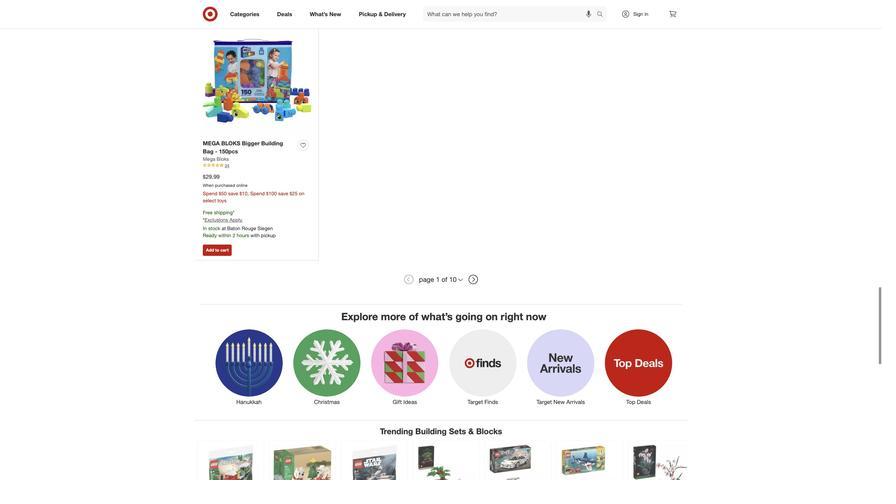 Task type: vqa. For each thing, say whether or not it's contained in the screenshot.
Small Portable Bluetooth Speaker with Loop - heyday&#8482; with Maggie Thompson image
no



Task type: locate. For each thing, give the bounding box(es) containing it.
1 horizontal spatial target
[[537, 399, 552, 406]]

target
[[468, 399, 483, 406], [537, 399, 552, 406]]

34
[[225, 163, 229, 168]]

of right 1
[[442, 275, 447, 284]]

top deals
[[626, 399, 651, 406]]

add to cart button
[[203, 4, 232, 15], [325, 4, 354, 15], [448, 4, 477, 15], [570, 4, 599, 15], [203, 245, 232, 256]]

2 target from the left
[[537, 399, 552, 406]]

lego icons orchid plant & flowers set 10311 image
[[633, 445, 690, 480], [633, 445, 690, 480]]

select
[[203, 198, 216, 204]]

target left arrivals
[[537, 399, 552, 406]]

of inside dropdown button
[[442, 275, 447, 284]]

*
[[233, 210, 235, 216], [203, 217, 205, 223]]

lego creator 30584 image
[[202, 445, 259, 480], [202, 445, 259, 480]]

what's new
[[310, 10, 341, 17]]

mega bloks bigger building bag - 150pcs image
[[203, 27, 311, 135], [203, 27, 311, 135]]

save
[[228, 191, 238, 197], [278, 191, 288, 197]]

purchased
[[215, 183, 235, 188]]

spend
[[203, 191, 217, 197], [250, 191, 265, 197]]

0 horizontal spatial of
[[409, 310, 418, 323]]

add
[[206, 7, 214, 12], [329, 7, 337, 12], [451, 7, 459, 12], [574, 7, 582, 12], [206, 247, 214, 253]]

1 horizontal spatial of
[[442, 275, 447, 284]]

0 vertical spatial of
[[442, 275, 447, 284]]

lego wintertime polar bears stocking stuffer 40571 image
[[273, 445, 331, 480], [273, 445, 331, 480]]

new right what's
[[329, 10, 341, 17]]

0 horizontal spatial target
[[468, 399, 483, 406]]

deals right top
[[637, 399, 651, 406]]

-
[[215, 148, 217, 155]]

trending building sets & blocks
[[380, 426, 502, 436]]

0 horizontal spatial new
[[329, 10, 341, 17]]

lego star wars x-wing starfighter 30654 building toy set image
[[345, 445, 403, 480], [345, 445, 403, 480]]

0 horizontal spatial spend
[[203, 191, 217, 197]]

ideas
[[403, 399, 417, 406]]

deals
[[277, 10, 292, 17], [637, 399, 651, 406]]

lego speed champions lamborghini countach race car set 76908 image
[[489, 445, 547, 480], [489, 445, 547, 480]]

0 horizontal spatial &
[[379, 10, 383, 17]]

0 vertical spatial on
[[299, 191, 304, 197]]

2 save from the left
[[278, 191, 288, 197]]

deals link
[[271, 6, 301, 22]]

1 vertical spatial deals
[[637, 399, 651, 406]]

target for target finds
[[468, 399, 483, 406]]

target new arrivals link
[[522, 328, 600, 406]]

1 vertical spatial of
[[409, 310, 418, 323]]

target left finds
[[468, 399, 483, 406]]

1
[[436, 275, 440, 284]]

pickup
[[359, 10, 377, 17]]

gift ideas
[[393, 399, 417, 406]]

now
[[526, 310, 546, 323]]

$29.99
[[203, 173, 220, 180]]

2
[[233, 233, 235, 238]]

1 horizontal spatial save
[[278, 191, 288, 197]]

building right bigger
[[261, 140, 283, 147]]

$50
[[219, 191, 227, 197]]

1 vertical spatial on
[[486, 310, 498, 323]]

new left arrivals
[[553, 399, 565, 406]]

building inside mega bloks bigger building bag - 150pcs
[[261, 140, 283, 147]]

& right sets
[[468, 426, 474, 436]]

lego icons bonsai tree home décor set 10281 image
[[417, 445, 475, 480], [417, 445, 475, 480]]

&
[[379, 10, 383, 17], [468, 426, 474, 436]]

on right $25
[[299, 191, 304, 197]]

of for more
[[409, 310, 418, 323]]

free shipping * * exclusions apply. in stock at  baton rouge siegen ready within 2 hours with pickup
[[203, 210, 276, 238]]

spend right $10,
[[250, 191, 265, 197]]

gift ideas link
[[366, 328, 444, 406]]

1 spend from the left
[[203, 191, 217, 197]]

new for what's
[[329, 10, 341, 17]]

1 horizontal spatial *
[[233, 210, 235, 216]]

going
[[455, 310, 483, 323]]

of
[[442, 275, 447, 284], [409, 310, 418, 323]]

pickup & delivery link
[[353, 6, 415, 22]]

building
[[261, 140, 283, 147], [415, 426, 447, 436]]

1 vertical spatial new
[[553, 399, 565, 406]]

$10,
[[240, 191, 249, 197]]

ready
[[203, 233, 217, 238]]

1 horizontal spatial new
[[553, 399, 565, 406]]

2 spend from the left
[[250, 191, 265, 197]]

pickup & delivery
[[359, 10, 406, 17]]

0 vertical spatial building
[[261, 140, 283, 147]]

1 horizontal spatial building
[[415, 426, 447, 436]]

1 vertical spatial *
[[203, 217, 205, 223]]

* up 'apply.'
[[233, 210, 235, 216]]

with
[[250, 233, 260, 238]]

gift
[[393, 399, 402, 406]]

on
[[299, 191, 304, 197], [486, 310, 498, 323]]

baton
[[227, 225, 240, 231]]

& right pickup at the top left
[[379, 10, 383, 17]]

bloks
[[221, 140, 240, 147]]

save right $50
[[228, 191, 238, 197]]

in
[[203, 225, 207, 231]]

spend up "select"
[[203, 191, 217, 197]]

1 horizontal spatial on
[[486, 310, 498, 323]]

categories
[[230, 10, 259, 17]]

lego creator 3 in 1 deep sea creatures shark toy set 31088 image
[[561, 445, 619, 480], [561, 445, 619, 480]]

deals left what's
[[277, 10, 292, 17]]

christmas link
[[288, 328, 366, 406]]

1 horizontal spatial spend
[[250, 191, 265, 197]]

0 vertical spatial deals
[[277, 10, 292, 17]]

rouge
[[242, 225, 256, 231]]

0 horizontal spatial *
[[203, 217, 205, 223]]

what's new link
[[304, 6, 350, 22]]

save left $25
[[278, 191, 288, 197]]

what's
[[421, 310, 453, 323]]

pickup
[[261, 233, 276, 238]]

on left right
[[486, 310, 498, 323]]

1 target from the left
[[468, 399, 483, 406]]

in
[[645, 11, 648, 17]]

1 vertical spatial building
[[415, 426, 447, 436]]

0 horizontal spatial save
[[228, 191, 238, 197]]

of right more
[[409, 310, 418, 323]]

to
[[215, 7, 219, 12], [338, 7, 342, 12], [460, 7, 464, 12], [583, 7, 587, 12], [215, 247, 219, 253]]

0 horizontal spatial on
[[299, 191, 304, 197]]

* down free
[[203, 217, 205, 223]]

0 horizontal spatial building
[[261, 140, 283, 147]]

building left sets
[[415, 426, 447, 436]]

1 horizontal spatial &
[[468, 426, 474, 436]]

within
[[218, 233, 231, 238]]

0 vertical spatial new
[[329, 10, 341, 17]]

new
[[329, 10, 341, 17], [553, 399, 565, 406]]



Task type: describe. For each thing, give the bounding box(es) containing it.
0 vertical spatial *
[[233, 210, 235, 216]]

bigger
[[242, 140, 260, 147]]

mega bloks link
[[203, 156, 229, 163]]

page 1 of 10 button
[[416, 272, 466, 287]]

right
[[501, 310, 523, 323]]

top deals link
[[600, 328, 678, 406]]

siegen
[[257, 225, 273, 231]]

search
[[594, 11, 610, 18]]

toys
[[217, 198, 227, 204]]

mega bloks
[[203, 156, 229, 162]]

sets
[[449, 426, 466, 436]]

what's
[[310, 10, 328, 17]]

page
[[419, 275, 434, 284]]

page 1 of 10
[[419, 275, 457, 284]]

apply.
[[229, 217, 243, 223]]

on inside $29.99 when purchased online spend $50 save $10, spend $100 save $25 on select toys
[[299, 191, 304, 197]]

when
[[203, 183, 214, 188]]

free
[[203, 210, 213, 216]]

target finds link
[[444, 328, 522, 406]]

sign in link
[[615, 6, 659, 22]]

1 vertical spatial &
[[468, 426, 474, 436]]

christmas
[[314, 399, 340, 406]]

arrivals
[[566, 399, 585, 406]]

shipping
[[214, 210, 233, 216]]

1 horizontal spatial deals
[[637, 399, 651, 406]]

categories link
[[224, 6, 268, 22]]

exclusions apply. button
[[205, 217, 243, 224]]

of for 1
[[442, 275, 447, 284]]

What can we help you find? suggestions appear below search field
[[423, 6, 598, 22]]

hours
[[237, 233, 249, 238]]

mega bloks bigger building bag - 150pcs
[[203, 140, 283, 155]]

more
[[381, 310, 406, 323]]

sign in
[[633, 11, 648, 17]]

150pcs
[[219, 148, 238, 155]]

exclusions
[[205, 217, 228, 223]]

0 horizontal spatial deals
[[277, 10, 292, 17]]

bloks
[[217, 156, 229, 162]]

hanukkah
[[236, 399, 262, 406]]

$25
[[290, 191, 298, 197]]

bag
[[203, 148, 213, 155]]

1 save from the left
[[228, 191, 238, 197]]

new for target
[[553, 399, 565, 406]]

target for target new arrivals
[[537, 399, 552, 406]]

explore more of what's going on right now
[[341, 310, 546, 323]]

at
[[222, 225, 226, 231]]

hanukkah link
[[210, 328, 288, 406]]

34 link
[[203, 163, 311, 169]]

0 vertical spatial &
[[379, 10, 383, 17]]

stock
[[208, 225, 220, 231]]

blocks
[[476, 426, 502, 436]]

sign
[[633, 11, 643, 17]]

top
[[626, 399, 635, 406]]

mega
[[203, 140, 220, 147]]

mega
[[203, 156, 215, 162]]

$29.99 when purchased online spend $50 save $10, spend $100 save $25 on select toys
[[203, 173, 304, 204]]

target finds
[[468, 399, 498, 406]]

trending
[[380, 426, 413, 436]]

delivery
[[384, 10, 406, 17]]

explore
[[341, 310, 378, 323]]

10
[[449, 275, 457, 284]]

finds
[[484, 399, 498, 406]]

online
[[236, 183, 248, 188]]

mega bloks bigger building bag - 150pcs link
[[203, 139, 295, 156]]

target new arrivals
[[537, 399, 585, 406]]

$100
[[266, 191, 277, 197]]

search button
[[594, 6, 610, 23]]



